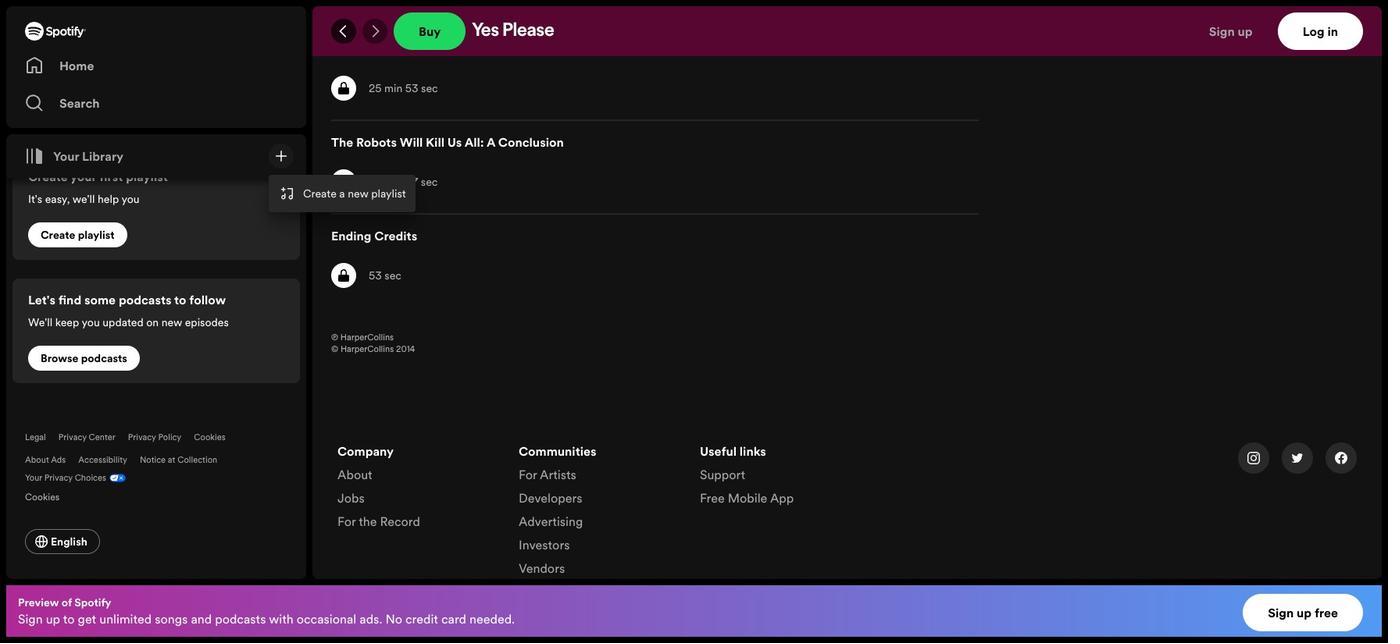 Task type: locate. For each thing, give the bounding box(es) containing it.
buy button
[[394, 12, 466, 50]]

2 horizontal spatial list
[[700, 443, 862, 513]]

harpercollins
[[340, 332, 394, 344], [340, 344, 394, 355]]

35
[[369, 174, 382, 190]]

accessibility link
[[78, 455, 127, 466]]

sec for robots
[[421, 174, 438, 190]]

0 vertical spatial create
[[28, 168, 68, 185]]

about up jobs
[[337, 466, 372, 484]]

communities
[[519, 443, 596, 460]]

1 harpercollins from the top
[[340, 332, 394, 344]]

0 horizontal spatial about
[[25, 455, 49, 466]]

you inside create your first playlist it's easy, we'll help you
[[121, 191, 140, 207]]

1 horizontal spatial you
[[121, 191, 140, 207]]

a
[[339, 186, 345, 202]]

0 horizontal spatial your
[[25, 473, 42, 484]]

1 vertical spatial you
[[82, 315, 100, 330]]

to
[[174, 291, 186, 309], [63, 611, 75, 628]]

playlist
[[126, 168, 168, 185], [371, 186, 406, 202], [78, 227, 115, 243]]

log in button
[[1278, 12, 1363, 50]]

1 horizontal spatial your
[[53, 148, 79, 165]]

for left artists
[[519, 466, 537, 484]]

sec right 47
[[421, 174, 438, 190]]

ads
[[51, 455, 66, 466]]

mobile
[[728, 490, 767, 507]]

songs
[[155, 611, 188, 628]]

0 horizontal spatial you
[[82, 315, 100, 330]]

create
[[28, 168, 68, 185], [303, 186, 337, 202], [41, 227, 75, 243]]

1 vertical spatial your
[[25, 473, 42, 484]]

new
[[348, 186, 368, 202], [161, 315, 182, 330]]

1 horizontal spatial about
[[337, 466, 372, 484]]

sign inside preview of spotify sign up to get unlimited songs and podcasts with occasional ads. no credit card needed.
[[18, 611, 43, 628]]

0 horizontal spatial 53
[[369, 268, 382, 284]]

1 vertical spatial cookies link
[[25, 487, 72, 505]]

on
[[146, 315, 159, 330]]

create your first playlist it's easy, we'll help you
[[28, 168, 168, 207]]

1 vertical spatial to
[[63, 611, 75, 628]]

to left follow
[[174, 291, 186, 309]]

facebook image
[[1335, 452, 1347, 465]]

playlist up credits
[[371, 186, 406, 202]]

california consumer privacy act (ccpa) opt-out icon image
[[106, 473, 126, 487]]

0 horizontal spatial sign
[[18, 611, 43, 628]]

you
[[121, 191, 140, 207], [82, 315, 100, 330]]

privacy for privacy center
[[58, 432, 87, 444]]

2 horizontal spatial up
[[1297, 605, 1312, 622]]

1 vertical spatial for
[[337, 513, 356, 530]]

you for some
[[82, 315, 100, 330]]

35 min 47 sec
[[369, 174, 438, 190]]

list containing communities
[[519, 443, 681, 583]]

instagram image
[[1247, 452, 1260, 465]]

support
[[700, 466, 745, 484]]

0 horizontal spatial list
[[337, 443, 500, 537]]

us
[[447, 134, 462, 151]]

cookies link
[[194, 432, 226, 444], [25, 487, 72, 505]]

℗
[[331, 332, 338, 344]]

0 vertical spatial for
[[519, 466, 537, 484]]

developers
[[519, 490, 582, 507]]

no
[[385, 611, 402, 628]]

up left 'log'
[[1238, 23, 1253, 40]]

create left 'a'
[[303, 186, 337, 202]]

you right keep
[[82, 315, 100, 330]]

1 horizontal spatial new
[[348, 186, 368, 202]]

follow
[[189, 291, 226, 309]]

artists
[[540, 466, 576, 484]]

up for sign up
[[1238, 23, 1253, 40]]

1 vertical spatial podcasts
[[81, 351, 127, 366]]

create inside create your first playlist it's easy, we'll help you
[[28, 168, 68, 185]]

0 horizontal spatial playlist
[[78, 227, 115, 243]]

1 horizontal spatial list
[[519, 443, 681, 583]]

0 horizontal spatial for
[[337, 513, 356, 530]]

53 sec
[[369, 268, 401, 284]]

up left of
[[46, 611, 60, 628]]

0 vertical spatial to
[[174, 291, 186, 309]]

create a new playlist button
[[272, 178, 412, 209]]

robots
[[356, 134, 397, 151]]

sec down credits
[[385, 268, 401, 284]]

notice at collection
[[140, 455, 217, 466]]

harpercollins right the ℗
[[340, 332, 394, 344]]

privacy up the "notice"
[[128, 432, 156, 444]]

playlist right first
[[126, 168, 168, 185]]

you inside let's find some podcasts to follow we'll keep you updated on new episodes
[[82, 315, 100, 330]]

list
[[337, 443, 500, 537], [519, 443, 681, 583], [700, 443, 862, 513]]

needed.
[[469, 611, 515, 628]]

cookies up collection
[[194, 432, 226, 444]]

harpercollins right ©
[[340, 344, 394, 355]]

for the record link
[[337, 513, 420, 537]]

0 vertical spatial playlist
[[126, 168, 168, 185]]

the robots will kill us all: a conclusion
[[331, 134, 564, 151]]

about inside main element
[[25, 455, 49, 466]]

1 horizontal spatial cookies link
[[194, 432, 226, 444]]

vendors link
[[519, 560, 565, 583]]

1 vertical spatial cookies
[[25, 491, 60, 504]]

0 vertical spatial you
[[121, 191, 140, 207]]

you right help
[[121, 191, 140, 207]]

up left the free
[[1297, 605, 1312, 622]]

spotify image
[[25, 22, 86, 41]]

support link
[[700, 466, 745, 490]]

53 down ending credits
[[369, 268, 382, 284]]

min for boys
[[384, 80, 402, 96]]

go forward image
[[369, 25, 381, 37]]

0 vertical spatial sec
[[421, 80, 438, 96]]

1 vertical spatial sec
[[421, 174, 438, 190]]

collection
[[177, 455, 217, 466]]

0 horizontal spatial cookies
[[25, 491, 60, 504]]

occasional
[[297, 611, 356, 628]]

2 vertical spatial create
[[41, 227, 75, 243]]

privacy up ads
[[58, 432, 87, 444]]

1 horizontal spatial to
[[174, 291, 186, 309]]

let's find some podcasts to follow we'll keep you updated on new episodes
[[28, 291, 229, 330]]

jobs link
[[337, 490, 365, 513]]

playlist for new
[[371, 186, 406, 202]]

0 vertical spatial new
[[348, 186, 368, 202]]

your inside button
[[53, 148, 79, 165]]

3 list from the left
[[700, 443, 862, 513]]

0 horizontal spatial new
[[161, 315, 182, 330]]

2 harpercollins from the top
[[340, 344, 394, 355]]

2 list from the left
[[519, 443, 681, 583]]

0 vertical spatial min
[[384, 80, 402, 96]]

for
[[519, 466, 537, 484], [337, 513, 356, 530]]

first
[[99, 168, 123, 185]]

free mobile app link
[[700, 490, 794, 513]]

about left ads
[[25, 455, 49, 466]]

min right 25
[[384, 80, 402, 96]]

playlist for first
[[126, 168, 168, 185]]

1 horizontal spatial cookies
[[194, 432, 226, 444]]

yes please
[[472, 22, 554, 41]]

2 vertical spatial playlist
[[78, 227, 115, 243]]

1 min from the top
[[384, 80, 402, 96]]

playlist inside create your first playlist it's easy, we'll help you
[[126, 168, 168, 185]]

up
[[1238, 23, 1253, 40], [1297, 605, 1312, 622], [46, 611, 60, 628]]

keep
[[55, 315, 79, 330]]

your privacy choices
[[25, 473, 106, 484]]

1 vertical spatial min
[[385, 174, 403, 190]]

jobs
[[337, 490, 365, 507]]

min left 47
[[385, 174, 403, 190]]

please
[[502, 22, 554, 41]]

0 vertical spatial cookies
[[194, 432, 226, 444]]

1 horizontal spatial up
[[1238, 23, 1253, 40]]

sign for sign up free
[[1268, 605, 1294, 622]]

1 horizontal spatial for
[[519, 466, 537, 484]]

your
[[53, 148, 79, 165], [25, 473, 42, 484]]

0 horizontal spatial to
[[63, 611, 75, 628]]

1 horizontal spatial playlist
[[126, 168, 168, 185]]

podcasts right 'and'
[[215, 611, 266, 628]]

cookies down your privacy choices
[[25, 491, 60, 504]]

create for a
[[303, 186, 337, 202]]

create up easy,
[[28, 168, 68, 185]]

1 vertical spatial playlist
[[371, 186, 406, 202]]

for left the
[[337, 513, 356, 530]]

investors link
[[519, 537, 570, 560]]

about
[[25, 455, 49, 466], [337, 466, 372, 484]]

new right 'a'
[[348, 186, 368, 202]]

sec up "kill"
[[421, 80, 438, 96]]

podcasts down the updated
[[81, 351, 127, 366]]

privacy center link
[[58, 432, 115, 444]]

53 right 25
[[405, 80, 418, 96]]

create playlist button
[[28, 223, 127, 248]]

your up the your
[[53, 148, 79, 165]]

cookies for topmost cookies link
[[194, 432, 226, 444]]

cookies
[[194, 432, 226, 444], [25, 491, 60, 504]]

new right on
[[161, 315, 182, 330]]

up inside top bar and user menu element
[[1238, 23, 1253, 40]]

up inside preview of spotify sign up to get unlimited songs and podcasts with occasional ads. no credit card needed.
[[46, 611, 60, 628]]

sec
[[421, 80, 438, 96], [421, 174, 438, 190], [385, 268, 401, 284]]

preview
[[18, 595, 59, 611]]

free
[[1315, 605, 1338, 622]]

you for first
[[121, 191, 140, 207]]

vendors
[[519, 560, 565, 577]]

1 horizontal spatial 53
[[405, 80, 418, 96]]

library
[[82, 148, 124, 165]]

easy,
[[45, 191, 70, 207]]

1 vertical spatial create
[[303, 186, 337, 202]]

0 horizontal spatial up
[[46, 611, 60, 628]]

new inside button
[[348, 186, 368, 202]]

notice
[[140, 455, 166, 466]]

your down about ads link
[[25, 473, 42, 484]]

2 horizontal spatial sign
[[1268, 605, 1294, 622]]

playlist down help
[[78, 227, 115, 243]]

1 list from the left
[[337, 443, 500, 537]]

1 horizontal spatial sign
[[1209, 23, 1235, 40]]

podcasts
[[119, 291, 172, 309], [81, 351, 127, 366], [215, 611, 266, 628]]

about ads
[[25, 455, 66, 466]]

0 vertical spatial podcasts
[[119, 291, 172, 309]]

your for your library
[[53, 148, 79, 165]]

company about jobs for the record
[[337, 443, 420, 530]]

podcasts up on
[[119, 291, 172, 309]]

all:
[[464, 134, 484, 151]]

create down easy,
[[41, 227, 75, 243]]

2 horizontal spatial playlist
[[371, 186, 406, 202]]

1 vertical spatial new
[[161, 315, 182, 330]]

record
[[380, 513, 420, 530]]

cookies link up collection
[[194, 432, 226, 444]]

0 horizontal spatial cookies link
[[25, 487, 72, 505]]

sign inside top bar and user menu element
[[1209, 23, 1235, 40]]

to left get
[[63, 611, 75, 628]]

cookies link down your privacy choices
[[25, 487, 72, 505]]

2 vertical spatial podcasts
[[215, 611, 266, 628]]

0 vertical spatial 53
[[405, 80, 418, 96]]

at
[[168, 455, 175, 466]]

2 min from the top
[[385, 174, 403, 190]]

0 vertical spatial your
[[53, 148, 79, 165]]



Task type: vqa. For each thing, say whether or not it's contained in the screenshot.
Audiobook inside the Audiobook Year of Yes: How to Dance It Out, Stand In the Sun and Be Your Own Person Shonda Rhimes
no



Task type: describe. For each thing, give the bounding box(es) containing it.
free
[[700, 490, 725, 507]]

your library
[[53, 148, 124, 165]]

©
[[331, 344, 338, 355]]

get
[[78, 611, 96, 628]]

yes
[[472, 22, 499, 41]]

and
[[191, 611, 212, 628]]

my
[[331, 40, 350, 57]]

app
[[770, 490, 794, 507]]

search link
[[25, 87, 287, 119]]

investors
[[519, 537, 570, 554]]

cookies for the bottommost cookies link
[[25, 491, 60, 504]]

privacy down ads
[[44, 473, 73, 484]]

boys
[[353, 40, 380, 57]]

sec for boys
[[421, 80, 438, 96]]

create for your
[[28, 168, 68, 185]]

about ads link
[[25, 455, 66, 466]]

25
[[369, 80, 382, 96]]

we'll
[[72, 191, 95, 207]]

to inside preview of spotify sign up to get unlimited songs and podcasts with occasional ads. no credit card needed.
[[63, 611, 75, 628]]

podcasts inside preview of spotify sign up to get unlimited songs and podcasts with occasional ads. no credit card needed.
[[215, 611, 266, 628]]

sign for sign up
[[1209, 23, 1235, 40]]

top bar and user menu element
[[312, 6, 1382, 56]]

to inside let's find some podcasts to follow we'll keep you updated on new episodes
[[174, 291, 186, 309]]

list containing useful links
[[700, 443, 862, 513]]

privacy policy link
[[128, 432, 181, 444]]

list containing company
[[337, 443, 500, 537]]

sign up button
[[1203, 12, 1278, 50]]

notice at collection link
[[140, 455, 217, 466]]

podcasts inside let's find some podcasts to follow we'll keep you updated on new episodes
[[119, 291, 172, 309]]

sign up free
[[1268, 605, 1338, 622]]

2014
[[396, 344, 415, 355]]

will
[[400, 134, 423, 151]]

go back image
[[337, 25, 350, 37]]

privacy for privacy policy
[[128, 432, 156, 444]]

preview of spotify sign up to get unlimited songs and podcasts with occasional ads. no credit card needed.
[[18, 595, 515, 628]]

create playlist
[[41, 227, 115, 243]]

find
[[58, 291, 81, 309]]

browse
[[41, 351, 78, 366]]

for inside communities for artists developers advertising investors vendors
[[519, 466, 537, 484]]

sign up free button
[[1243, 594, 1363, 632]]

developers link
[[519, 490, 582, 513]]

1 vertical spatial 53
[[369, 268, 382, 284]]

spotify
[[74, 595, 111, 611]]

create for playlist
[[41, 227, 75, 243]]

credits
[[374, 227, 417, 244]]

twitter image
[[1291, 452, 1304, 465]]

kill
[[426, 134, 444, 151]]

your library button
[[19, 141, 130, 172]]

the
[[359, 513, 377, 530]]

your for your privacy choices
[[25, 473, 42, 484]]

links
[[740, 443, 766, 460]]

℗ harpercollins © harpercollins 2014
[[331, 332, 415, 355]]

let's
[[28, 291, 55, 309]]

new inside let's find some podcasts to follow we'll keep you updated on new episodes
[[161, 315, 182, 330]]

your
[[70, 168, 96, 185]]

min for robots
[[385, 174, 403, 190]]

episodes
[[185, 315, 229, 330]]

help
[[98, 191, 119, 207]]

ads.
[[360, 611, 382, 628]]

up for sign up free
[[1297, 605, 1312, 622]]

log in
[[1303, 23, 1338, 40]]

we'll
[[28, 315, 52, 330]]

updated
[[103, 315, 143, 330]]

home
[[59, 57, 94, 74]]

ending credits
[[331, 227, 417, 244]]

buy
[[419, 23, 441, 40]]

home link
[[25, 50, 287, 81]]

log
[[1303, 23, 1324, 40]]

ending
[[331, 227, 371, 244]]

a
[[487, 134, 495, 151]]

about link
[[337, 466, 372, 490]]

my boys
[[331, 40, 380, 57]]

47
[[405, 174, 418, 190]]

sign up
[[1209, 23, 1253, 40]]

0 vertical spatial cookies link
[[194, 432, 226, 444]]

the
[[331, 134, 353, 151]]

english button
[[25, 530, 100, 555]]

unlimited
[[99, 611, 152, 628]]

credit
[[405, 611, 438, 628]]

accessibility
[[78, 455, 127, 466]]

about inside company about jobs for the record
[[337, 466, 372, 484]]

some
[[84, 291, 116, 309]]

choices
[[75, 473, 106, 484]]

communities for artists developers advertising investors vendors
[[519, 443, 596, 577]]

for artists link
[[519, 466, 576, 490]]

main element
[[6, 6, 415, 580]]

advertising
[[519, 513, 583, 530]]

privacy policy
[[128, 432, 181, 444]]

english
[[51, 534, 87, 550]]

center
[[89, 432, 115, 444]]

for inside company about jobs for the record
[[337, 513, 356, 530]]

2 vertical spatial sec
[[385, 268, 401, 284]]

legal
[[25, 432, 46, 444]]

search
[[59, 95, 100, 112]]

useful
[[700, 443, 737, 460]]

conclusion
[[498, 134, 564, 151]]



